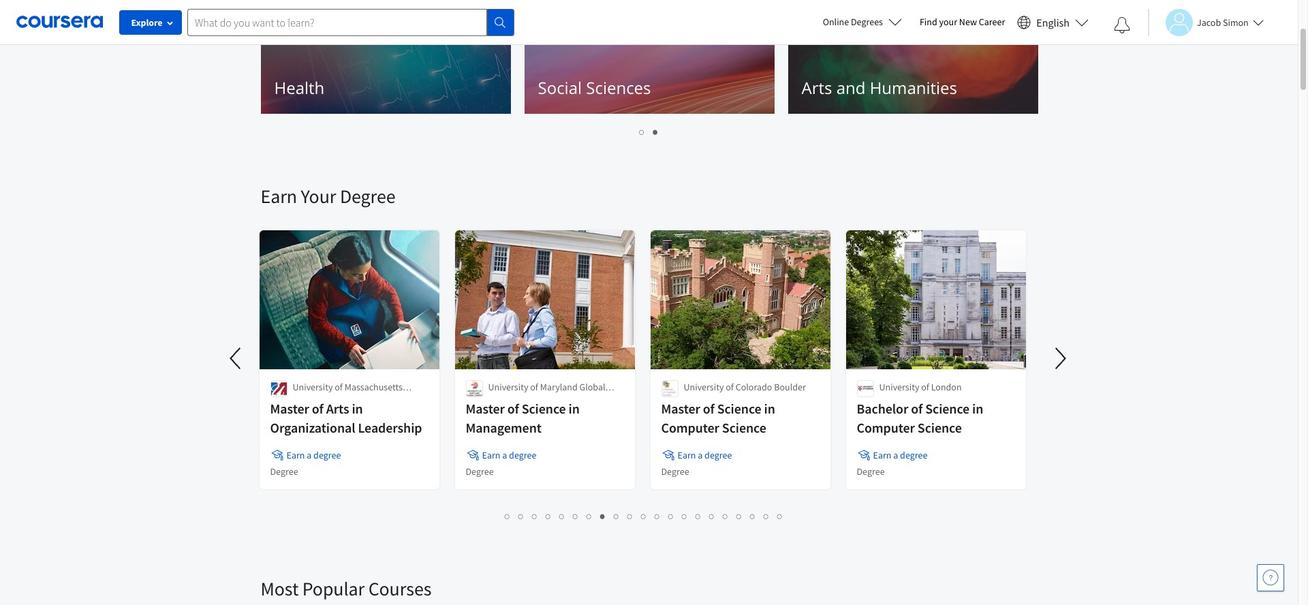 Task type: locate. For each thing, give the bounding box(es) containing it.
of up master of arts in organizational leadership
[[335, 381, 343, 393]]

earn a degree down management on the left of the page
[[482, 449, 537, 462]]

english button
[[1013, 0, 1095, 44]]

arts up organizational
[[326, 400, 349, 417]]

earn for master of science in computer science
[[678, 449, 696, 462]]

degrees
[[851, 16, 883, 28]]

find your new career link
[[913, 14, 1013, 31]]

global inside university of massachusetts global
[[293, 395, 319, 407]]

science inside master of science in management
[[522, 400, 566, 417]]

of left london
[[922, 381, 930, 393]]

4 degree from the left
[[901, 449, 928, 462]]

degree down organizational
[[270, 466, 298, 478]]

leadership
[[358, 419, 422, 436]]

0 horizontal spatial 2
[[519, 510, 524, 523]]

of inside master of science in computer science
[[703, 400, 715, 417]]

science for master of science in management
[[522, 400, 566, 417]]

1 master from the left
[[270, 400, 309, 417]]

university right university of colorado boulder icon
[[684, 381, 724, 393]]

0 vertical spatial 1 button
[[636, 124, 649, 140]]

degree up 13
[[662, 466, 690, 478]]

university of london image
[[857, 380, 874, 397]]

6
[[573, 510, 579, 523]]

university of colorado boulder image
[[662, 380, 679, 397]]

career
[[979, 16, 1006, 28]]

2 button
[[649, 124, 663, 140], [515, 509, 528, 524]]

a down organizational
[[307, 449, 312, 462]]

global right maryland
[[580, 381, 606, 393]]

13
[[669, 510, 680, 523]]

university inside university of massachusetts global
[[293, 381, 333, 393]]

1 university from the left
[[293, 381, 333, 393]]

What do you want to learn? text field
[[187, 9, 487, 36]]

master down university of maryland global campus icon
[[466, 400, 505, 417]]

3
[[532, 510, 538, 523]]

None search field
[[187, 9, 515, 36]]

0 horizontal spatial global
[[293, 395, 319, 407]]

computer down university of colorado boulder icon
[[662, 419, 720, 436]]

computer for bachelor
[[857, 419, 916, 436]]

4
[[546, 510, 552, 523]]

arts
[[802, 76, 833, 99], [326, 400, 349, 417]]

earn a degree for bachelor of science in computer science
[[874, 449, 928, 462]]

1 inside earn your degree carousel "element"
[[505, 510, 511, 523]]

earn left the your
[[261, 184, 297, 209]]

a down master of science in computer science
[[698, 449, 703, 462]]

master inside master of arts in organizational leadership
[[270, 400, 309, 417]]

1 button for 2 button for second list from the bottom of the page
[[636, 124, 649, 140]]

science for master of science in computer science
[[718, 400, 762, 417]]

of up management on the left of the page
[[508, 400, 519, 417]]

of inside university of maryland global campus
[[531, 381, 538, 393]]

arts inside master of arts in organizational leadership
[[326, 400, 349, 417]]

and
[[837, 76, 866, 99]]

3 master from the left
[[662, 400, 701, 417]]

degree right the your
[[340, 184, 396, 209]]

0 horizontal spatial 2 button
[[515, 509, 528, 524]]

2 in from the left
[[569, 400, 580, 417]]

campus
[[488, 395, 521, 407]]

master of science in computer science
[[662, 400, 776, 436]]

1
[[640, 125, 645, 138], [505, 510, 511, 523]]

7 button
[[583, 509, 596, 524]]

jacob simon button
[[1149, 9, 1264, 36]]

university for master of arts in organizational leadership
[[293, 381, 333, 393]]

in inside master of science in management
[[569, 400, 580, 417]]

4 earn a degree from the left
[[874, 449, 928, 462]]

degree for bachelor of science in computer science
[[901, 449, 928, 462]]

in inside master of arts in organizational leadership
[[352, 400, 363, 417]]

19
[[751, 510, 761, 523]]

1 vertical spatial 2 button
[[515, 509, 528, 524]]

degree for bachelor of science in computer science
[[857, 466, 885, 478]]

degree
[[314, 449, 341, 462], [509, 449, 537, 462], [705, 449, 732, 462], [901, 449, 928, 462]]

of down university of colorado boulder
[[703, 400, 715, 417]]

degree down master of science in computer science
[[705, 449, 732, 462]]

1 vertical spatial arts
[[326, 400, 349, 417]]

2 button left 3 at bottom left
[[515, 509, 528, 524]]

jacob simon
[[1198, 16, 1249, 28]]

coursera image
[[16, 11, 103, 33]]

university for master of science in computer science
[[684, 381, 724, 393]]

2 button down "sciences"
[[649, 124, 663, 140]]

9 button
[[610, 509, 624, 524]]

computer down bachelor
[[857, 419, 916, 436]]

science for bachelor of science in computer science
[[926, 400, 970, 417]]

computer inside master of science in computer science
[[662, 419, 720, 436]]

global up organizational
[[293, 395, 319, 407]]

16 button
[[706, 509, 721, 524]]

of left colorado
[[726, 381, 734, 393]]

online degrees button
[[812, 7, 913, 37]]

2 inside earn your degree carousel "element"
[[519, 510, 524, 523]]

0 vertical spatial 2
[[653, 125, 659, 138]]

university
[[293, 381, 333, 393], [488, 381, 529, 393], [684, 381, 724, 393], [880, 381, 920, 393]]

computer
[[662, 419, 720, 436], [857, 419, 916, 436]]

1 horizontal spatial computer
[[857, 419, 916, 436]]

social sciences
[[538, 76, 651, 99]]

degree down organizational
[[314, 449, 341, 462]]

master for master of science in management
[[466, 400, 505, 417]]

0 vertical spatial previous slide image
[[229, 0, 262, 11]]

your
[[301, 184, 336, 209]]

degree for master of science in computer science
[[705, 449, 732, 462]]

a down bachelor of science in computer science
[[894, 449, 899, 462]]

1 degree from the left
[[314, 449, 341, 462]]

university right university of massachusetts global icon
[[293, 381, 333, 393]]

3 degree from the left
[[705, 449, 732, 462]]

arts and humanities image
[[788, 5, 1039, 114]]

3 button
[[528, 509, 542, 524]]

3 in from the left
[[765, 400, 776, 417]]

1 down "sciences"
[[640, 125, 645, 138]]

0 horizontal spatial 1 button
[[501, 509, 515, 524]]

master down university of colorado boulder icon
[[662, 400, 701, 417]]

2 degree from the left
[[509, 449, 537, 462]]

in inside master of science in computer science
[[765, 400, 776, 417]]

a
[[307, 449, 312, 462], [503, 449, 507, 462], [698, 449, 703, 462], [894, 449, 899, 462]]

master for master of arts in organizational leadership
[[270, 400, 309, 417]]

1 vertical spatial 1
[[505, 510, 511, 523]]

popular
[[303, 577, 365, 601]]

list inside earn your degree carousel "element"
[[261, 509, 1028, 524]]

previous slide image
[[229, 0, 262, 11], [220, 342, 253, 375]]

2 button inside earn your degree carousel "element"
[[515, 509, 528, 524]]

list
[[261, 124, 1038, 140], [261, 509, 1028, 524]]

earn down master of science in computer science
[[678, 449, 696, 462]]

2 earn a degree from the left
[[482, 449, 537, 462]]

1 horizontal spatial global
[[580, 381, 606, 393]]

0 horizontal spatial computer
[[662, 419, 720, 436]]

in inside bachelor of science in computer science
[[973, 400, 984, 417]]

earn a degree
[[287, 449, 341, 462], [482, 449, 537, 462], [678, 449, 732, 462], [874, 449, 928, 462]]

degree down management on the left of the page
[[509, 449, 537, 462]]

social sciences link
[[525, 5, 775, 114]]

1 in from the left
[[352, 400, 363, 417]]

4 university from the left
[[880, 381, 920, 393]]

3 a from the left
[[698, 449, 703, 462]]

a for bachelor of science in computer science
[[894, 449, 899, 462]]

of inside master of science in management
[[508, 400, 519, 417]]

10 button
[[624, 509, 639, 524]]

degree down bachelor of science in computer science
[[901, 449, 928, 462]]

computer inside bachelor of science in computer science
[[857, 419, 916, 436]]

1 button down "sciences"
[[636, 124, 649, 140]]

4 a from the left
[[894, 449, 899, 462]]

of for university of massachusetts global
[[335, 381, 343, 393]]

1 vertical spatial 1 button
[[501, 509, 515, 524]]

global inside university of maryland global campus
[[580, 381, 606, 393]]

1 horizontal spatial 1 button
[[636, 124, 649, 140]]

earn a degree down master of science in computer science
[[678, 449, 732, 462]]

earn for bachelor of science in computer science
[[874, 449, 892, 462]]

12
[[655, 510, 666, 523]]

master inside master of science in computer science
[[662, 400, 701, 417]]

of up organizational
[[312, 400, 324, 417]]

1 horizontal spatial 2 button
[[649, 124, 663, 140]]

boulder
[[775, 381, 806, 393]]

1 horizontal spatial arts
[[802, 76, 833, 99]]

0 vertical spatial 1
[[640, 125, 645, 138]]

1 vertical spatial previous slide image
[[220, 342, 253, 375]]

2 a from the left
[[503, 449, 507, 462]]

colorado
[[736, 381, 773, 393]]

3 earn a degree from the left
[[678, 449, 732, 462]]

arts left and
[[802, 76, 833, 99]]

2 university from the left
[[488, 381, 529, 393]]

earn
[[261, 184, 297, 209], [287, 449, 305, 462], [482, 449, 501, 462], [678, 449, 696, 462], [874, 449, 892, 462]]

earn down organizational
[[287, 449, 305, 462]]

2
[[653, 125, 659, 138], [519, 510, 524, 523]]

2 master from the left
[[466, 400, 505, 417]]

earn a degree down organizational
[[287, 449, 341, 462]]

0 horizontal spatial 1
[[505, 510, 511, 523]]

university of colorado boulder
[[684, 381, 806, 393]]

18 button
[[733, 509, 748, 524]]

2 horizontal spatial master
[[662, 400, 701, 417]]

1 computer from the left
[[662, 419, 720, 436]]

most popular courses
[[261, 577, 432, 601]]

of for master of science in computer science
[[703, 400, 715, 417]]

university of london
[[880, 381, 962, 393]]

university of massachusetts global image
[[270, 380, 287, 397]]

1 a from the left
[[307, 449, 312, 462]]

0 vertical spatial global
[[580, 381, 606, 393]]

2 computer from the left
[[857, 419, 916, 436]]

21
[[778, 510, 789, 523]]

14
[[682, 510, 693, 523]]

4 in from the left
[[973, 400, 984, 417]]

of inside university of massachusetts global
[[335, 381, 343, 393]]

degree down management on the left of the page
[[466, 466, 494, 478]]

university inside university of maryland global campus
[[488, 381, 529, 393]]

master for master of science in computer science
[[662, 400, 701, 417]]

1 vertical spatial 2
[[519, 510, 524, 523]]

3 university from the left
[[684, 381, 724, 393]]

university of maryland global campus image
[[466, 380, 483, 397]]

of left maryland
[[531, 381, 538, 393]]

degree
[[340, 184, 396, 209], [270, 466, 298, 478], [466, 466, 494, 478], [662, 466, 690, 478], [857, 466, 885, 478]]

of inside bachelor of science in computer science
[[912, 400, 923, 417]]

1 horizontal spatial 1
[[640, 125, 645, 138]]

1 button left 3 button
[[501, 509, 515, 524]]

earn down management on the left of the page
[[482, 449, 501, 462]]

university of maryland global campus
[[488, 381, 606, 407]]

1 vertical spatial list
[[261, 509, 1028, 524]]

2 list from the top
[[261, 509, 1028, 524]]

london
[[932, 381, 962, 393]]

of inside master of arts in organizational leadership
[[312, 400, 324, 417]]

in
[[352, 400, 363, 417], [569, 400, 580, 417], [765, 400, 776, 417], [973, 400, 984, 417]]

1 earn a degree from the left
[[287, 449, 341, 462]]

11 button
[[637, 509, 652, 524]]

of for master of science in management
[[508, 400, 519, 417]]

in for master of arts in organizational leadership
[[352, 400, 363, 417]]

humanities
[[870, 76, 958, 99]]

0 vertical spatial list
[[261, 124, 1038, 140]]

earn a degree down bachelor of science in computer science
[[874, 449, 928, 462]]

university up bachelor
[[880, 381, 920, 393]]

0 vertical spatial 2 button
[[649, 124, 663, 140]]

8
[[601, 510, 606, 523]]

find your new career
[[920, 16, 1006, 28]]

degree down bachelor
[[857, 466, 885, 478]]

of
[[335, 381, 343, 393], [531, 381, 538, 393], [726, 381, 734, 393], [922, 381, 930, 393], [312, 400, 324, 417], [508, 400, 519, 417], [703, 400, 715, 417], [912, 400, 923, 417]]

1 horizontal spatial master
[[466, 400, 505, 417]]

a down management on the left of the page
[[503, 449, 507, 462]]

university up campus
[[488, 381, 529, 393]]

master inside master of science in management
[[466, 400, 505, 417]]

1 button
[[636, 124, 649, 140], [501, 509, 515, 524]]

0 horizontal spatial master
[[270, 400, 309, 417]]

0 horizontal spatial arts
[[326, 400, 349, 417]]

1 left 3 button
[[505, 510, 511, 523]]

master down university of massachusetts global icon
[[270, 400, 309, 417]]

earn down bachelor
[[874, 449, 892, 462]]

science
[[522, 400, 566, 417], [718, 400, 762, 417], [926, 400, 970, 417], [723, 419, 767, 436], [918, 419, 962, 436]]

earn a degree for master of science in computer science
[[678, 449, 732, 462]]

earn a degree for master of arts in organizational leadership
[[287, 449, 341, 462]]

1 vertical spatial global
[[293, 395, 319, 407]]

of down university of london
[[912, 400, 923, 417]]



Task type: vqa. For each thing, say whether or not it's contained in the screenshot.
16,
no



Task type: describe. For each thing, give the bounding box(es) containing it.
17 button
[[719, 509, 734, 524]]

organizational
[[270, 419, 356, 436]]

new
[[960, 16, 978, 28]]

6 button
[[569, 509, 583, 524]]

online degrees
[[823, 16, 883, 28]]

university for master of science in management
[[488, 381, 529, 393]]

your
[[940, 16, 958, 28]]

10 11 12 13 14 15 16 17 18 19 20 21
[[628, 510, 789, 523]]

find
[[920, 16, 938, 28]]

master of arts in organizational leadership
[[270, 400, 422, 436]]

20
[[764, 510, 775, 523]]

simon
[[1224, 16, 1249, 28]]

15
[[696, 510, 707, 523]]

of for university of london
[[922, 381, 930, 393]]

8 button
[[596, 509, 610, 524]]

master of science in management
[[466, 400, 580, 436]]

previous slide image inside earn your degree carousel "element"
[[220, 342, 253, 375]]

earn your degree carousel element
[[220, 143, 1077, 536]]

university for bachelor of science in computer science
[[880, 381, 920, 393]]

1 button for 2 button inside the earn your degree carousel "element"
[[501, 509, 515, 524]]

online
[[823, 16, 850, 28]]

degree for master of arts in organizational leadership
[[270, 466, 298, 478]]

a for master of science in computer science
[[698, 449, 703, 462]]

earn for master of science in management
[[482, 449, 501, 462]]

11
[[641, 510, 652, 523]]

social
[[538, 76, 582, 99]]

12 button
[[651, 509, 666, 524]]

computer for master
[[662, 419, 720, 436]]

1 horizontal spatial 2
[[653, 125, 659, 138]]

health image
[[261, 5, 511, 114]]

9
[[614, 510, 620, 523]]

16
[[710, 510, 721, 523]]

5 button
[[556, 509, 569, 524]]

jacob
[[1198, 16, 1222, 28]]

health
[[274, 76, 325, 99]]

of for university of colorado boulder
[[726, 381, 734, 393]]

20 button
[[760, 509, 775, 524]]

arts and humanities
[[802, 76, 958, 99]]

courses
[[369, 577, 432, 601]]

social sciences image
[[525, 5, 775, 114]]

global for arts
[[293, 395, 319, 407]]

18
[[737, 510, 748, 523]]

0 vertical spatial arts
[[802, 76, 833, 99]]

in for bachelor of science in computer science
[[973, 400, 984, 417]]

degree for master of science in management
[[466, 466, 494, 478]]

earn your degree
[[261, 184, 396, 209]]

a for master of science in management
[[503, 449, 507, 462]]

global for science
[[580, 381, 606, 393]]

most
[[261, 577, 299, 601]]

help center image
[[1263, 570, 1280, 586]]

management
[[466, 419, 542, 436]]

15 button
[[692, 509, 707, 524]]

degree for master of arts in organizational leadership
[[314, 449, 341, 462]]

degree for master of science in computer science
[[662, 466, 690, 478]]

of for university of maryland global campus
[[531, 381, 538, 393]]

bachelor
[[857, 400, 909, 417]]

earn for master of arts in organizational leadership
[[287, 449, 305, 462]]

of for master of arts in organizational leadership
[[312, 400, 324, 417]]

show notifications image
[[1115, 17, 1131, 33]]

21 button
[[774, 509, 789, 524]]

5
[[560, 510, 565, 523]]

13 button
[[665, 509, 680, 524]]

1 list from the top
[[261, 124, 1038, 140]]

in for master of science in management
[[569, 400, 580, 417]]

university of massachusetts global
[[293, 381, 403, 407]]

19 button
[[746, 509, 761, 524]]

bachelor of science in computer science
[[857, 400, 984, 436]]

10
[[628, 510, 639, 523]]

7
[[587, 510, 592, 523]]

17
[[723, 510, 734, 523]]

explore
[[131, 16, 163, 29]]

14 button
[[678, 509, 693, 524]]

a for master of arts in organizational leadership
[[307, 449, 312, 462]]

in for master of science in computer science
[[765, 400, 776, 417]]

degree for master of science in management
[[509, 449, 537, 462]]

explore button
[[119, 10, 182, 35]]

arts and humanities link
[[788, 5, 1039, 114]]

earn a degree for master of science in management
[[482, 449, 537, 462]]

massachusetts
[[345, 381, 403, 393]]

english
[[1037, 15, 1070, 29]]

sciences
[[586, 76, 651, 99]]

4 button
[[542, 509, 556, 524]]

maryland
[[540, 381, 578, 393]]

2 button for second list from the bottom of the page
[[649, 124, 663, 140]]

2 button for list in the earn your degree carousel "element"
[[515, 509, 528, 524]]

health link
[[261, 5, 511, 114]]

of for bachelor of science in computer science
[[912, 400, 923, 417]]

next slide image
[[1045, 342, 1077, 375]]



